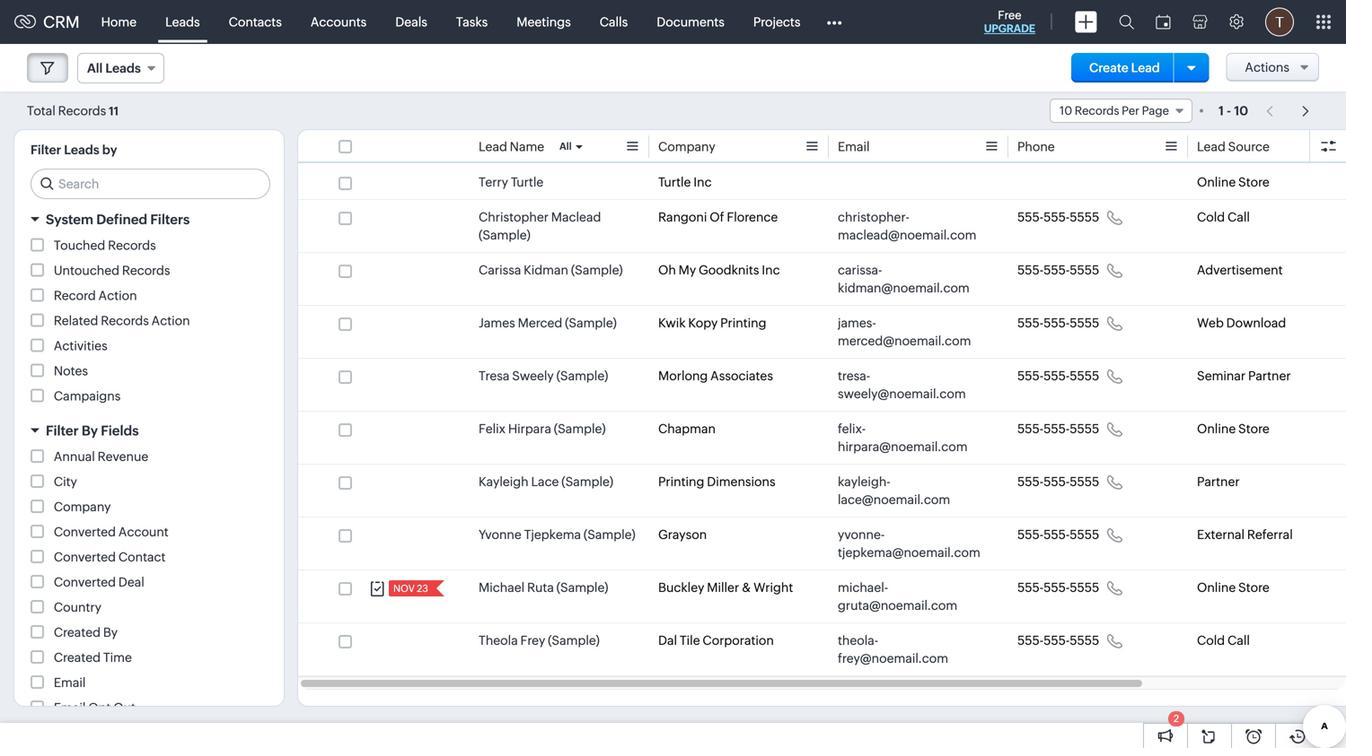 Task type: vqa. For each thing, say whether or not it's contained in the screenshot.


Task type: describe. For each thing, give the bounding box(es) containing it.
theola- frey@noemail.com
[[838, 634, 948, 666]]

all leads
[[87, 61, 141, 75]]

tresa-
[[838, 369, 870, 383]]

christopher
[[479, 210, 549, 224]]

1 turtle from the left
[[511, 175, 544, 189]]

felix
[[479, 422, 506, 436]]

10 Records Per Page field
[[1050, 99, 1193, 123]]

cold for theola- frey@noemail.com
[[1197, 634, 1225, 648]]

filter leads by
[[31, 143, 117, 157]]

(sample) for felix hirpara (sample)
[[554, 422, 606, 436]]

system defined filters button
[[14, 204, 284, 236]]

2 vertical spatial email
[[54, 701, 86, 716]]

kayleigh-
[[838, 475, 890, 489]]

lead for lead source
[[1197, 140, 1226, 154]]

maclead
[[551, 210, 601, 224]]

system
[[46, 212, 93, 228]]

contacts
[[229, 15, 282, 29]]

carissa kidman (sample)
[[479, 263, 623, 277]]

associates
[[710, 369, 773, 383]]

yvonne-
[[838, 528, 885, 542]]

total records 11
[[27, 104, 119, 118]]

documents link
[[642, 0, 739, 44]]

deals
[[395, 15, 427, 29]]

by for created
[[103, 626, 118, 640]]

christopher- maclead@noemail.com link
[[838, 208, 982, 244]]

rangoni of florence
[[658, 210, 778, 224]]

sweely
[[512, 369, 554, 383]]

555-555-5555 for theola- frey@noemail.com
[[1017, 634, 1099, 648]]

morlong
[[658, 369, 708, 383]]

christopher maclead (sample) link
[[479, 208, 640, 244]]

page
[[1142, 104, 1169, 118]]

555-555-5555 for tresa- sweely@noemail.com
[[1017, 369, 1099, 383]]

(sample) for james merced (sample)
[[565, 316, 617, 330]]

23
[[417, 584, 428, 595]]

kwik
[[658, 316, 686, 330]]

5555 for tresa- sweely@noemail.com
[[1070, 369, 1099, 383]]

converted for converted account
[[54, 525, 116, 540]]

search element
[[1108, 0, 1145, 44]]

corporation
[[703, 634, 774, 648]]

record action
[[54, 289, 137, 303]]

tile
[[680, 634, 700, 648]]

create menu element
[[1064, 0, 1108, 44]]

hirpara@noemail.com
[[838, 440, 968, 454]]

10 records per page
[[1060, 104, 1169, 118]]

5555 for yvonne- tjepkema@noemail.com
[[1070, 528, 1099, 542]]

cold call for theola- frey@noemail.com
[[1197, 634, 1250, 648]]

tasks link
[[442, 0, 502, 44]]

leads for filter leads by
[[64, 143, 99, 157]]

annual
[[54, 450, 95, 464]]

5555 for carissa- kidman@noemail.com
[[1070, 263, 1099, 277]]

records for untouched
[[122, 264, 170, 278]]

chapman
[[658, 422, 716, 436]]

james
[[479, 316, 515, 330]]

campaigns
[[54, 389, 121, 404]]

kayleigh- lace@noemail.com link
[[838, 473, 982, 509]]

tresa sweely (sample)
[[479, 369, 608, 383]]

email opt out
[[54, 701, 136, 716]]

theola-
[[838, 634, 878, 648]]

by for filter
[[82, 423, 98, 439]]

tresa sweely (sample) link
[[479, 367, 608, 385]]

1 vertical spatial action
[[151, 314, 190, 328]]

records for related
[[101, 314, 149, 328]]

maclead@noemail.com
[[838, 228, 977, 242]]

frey
[[520, 634, 545, 648]]

call for christopher- maclead@noemail.com
[[1228, 210, 1250, 224]]

name
[[510, 140, 544, 154]]

create lead button
[[1071, 53, 1178, 83]]

account
[[118, 525, 169, 540]]

seminar partner
[[1197, 369, 1291, 383]]

external
[[1197, 528, 1245, 542]]

related records action
[[54, 314, 190, 328]]

touched
[[54, 238, 105, 253]]

555-555-5555 for james- merced@noemail.com
[[1017, 316, 1099, 330]]

projects
[[753, 15, 801, 29]]

0 vertical spatial inc
[[693, 175, 712, 189]]

5555 for michael- gruta@noemail.com
[[1070, 581, 1099, 595]]

michael- gruta@noemail.com link
[[838, 579, 982, 615]]

0 horizontal spatial printing
[[658, 475, 704, 489]]

external referral
[[1197, 528, 1293, 542]]

theola frey (sample)
[[479, 634, 600, 648]]

online store for michael- gruta@noemail.com
[[1197, 581, 1270, 595]]

crm link
[[14, 13, 80, 31]]

created for created time
[[54, 651, 101, 665]]

web
[[1197, 316, 1224, 330]]

lead inside button
[[1131, 61, 1160, 75]]

kwik kopy printing
[[658, 316, 766, 330]]

tresa- sweely@noemail.com link
[[838, 367, 982, 403]]

store for felix- hirpara@noemail.com
[[1238, 422, 1270, 436]]

0 horizontal spatial action
[[98, 289, 137, 303]]

row group containing terry turtle
[[298, 165, 1346, 677]]

555-555-5555 for michael- gruta@noemail.com
[[1017, 581, 1099, 595]]

records for total
[[58, 104, 106, 118]]

michael-
[[838, 581, 888, 595]]

11
[[109, 105, 119, 118]]

miller
[[707, 581, 739, 595]]

online for michael- gruta@noemail.com
[[1197, 581, 1236, 595]]

untouched records
[[54, 264, 170, 278]]

1 store from the top
[[1238, 175, 1270, 189]]

(sample) for michael ruta (sample)
[[556, 581, 608, 595]]

kidman
[[524, 263, 568, 277]]

theola
[[479, 634, 518, 648]]

filter by fields button
[[14, 415, 284, 447]]

1 online store from the top
[[1197, 175, 1270, 189]]

(sample) for kayleigh lace (sample)
[[561, 475, 613, 489]]

felix hirpara (sample)
[[479, 422, 606, 436]]

yvonne- tjepkema@noemail.com
[[838, 528, 980, 560]]

lead for lead name
[[479, 140, 507, 154]]

out
[[113, 701, 136, 716]]

home
[[101, 15, 137, 29]]

(sample) for theola frey (sample)
[[548, 634, 600, 648]]

profile image
[[1265, 8, 1294, 36]]

carissa
[[479, 263, 521, 277]]

theola- frey@noemail.com link
[[838, 632, 982, 668]]

1 horizontal spatial partner
[[1248, 369, 1291, 383]]

james merced (sample)
[[479, 316, 617, 330]]

total
[[27, 104, 56, 118]]

calls
[[600, 15, 628, 29]]

terry turtle link
[[479, 173, 544, 191]]

christopher- maclead@noemail.com
[[838, 210, 977, 242]]

documents
[[657, 15, 725, 29]]

create menu image
[[1075, 11, 1097, 33]]

(sample) for tresa sweely (sample)
[[556, 369, 608, 383]]

converted contact
[[54, 550, 166, 565]]

records for 10
[[1075, 104, 1119, 118]]

yvonne- tjepkema@noemail.com link
[[838, 526, 982, 562]]

rangoni
[[658, 210, 707, 224]]

carissa-
[[838, 263, 882, 277]]



Task type: locate. For each thing, give the bounding box(es) containing it.
leads for all leads
[[105, 61, 141, 75]]

3 converted from the top
[[54, 576, 116, 590]]

3 store from the top
[[1238, 581, 1270, 595]]

0 vertical spatial action
[[98, 289, 137, 303]]

records for touched
[[108, 238, 156, 253]]

dal tile corporation
[[658, 634, 774, 648]]

filter down total
[[31, 143, 61, 157]]

action up related records action
[[98, 289, 137, 303]]

0 vertical spatial filter
[[31, 143, 61, 157]]

5555 for kayleigh- lace@noemail.com
[[1070, 475, 1099, 489]]

5 555-555-5555 from the top
[[1017, 422, 1099, 436]]

converted up 'converted deal'
[[54, 550, 116, 565]]

1 vertical spatial cold
[[1197, 634, 1225, 648]]

1 created from the top
[[54, 626, 101, 640]]

(sample) right sweely
[[556, 369, 608, 383]]

records down defined
[[108, 238, 156, 253]]

1 horizontal spatial 10
[[1234, 104, 1248, 118]]

2 horizontal spatial lead
[[1197, 140, 1226, 154]]

row group
[[298, 165, 1346, 677]]

leads left by
[[64, 143, 99, 157]]

1 horizontal spatial action
[[151, 314, 190, 328]]

my
[[679, 263, 696, 277]]

2 5555 from the top
[[1070, 263, 1099, 277]]

1 horizontal spatial inc
[[762, 263, 780, 277]]

(sample) for christopher maclead (sample)
[[479, 228, 530, 242]]

online store down external referral
[[1197, 581, 1270, 595]]

related
[[54, 314, 98, 328]]

theola frey (sample) link
[[479, 632, 600, 650]]

0 horizontal spatial turtle
[[511, 175, 544, 189]]

annual revenue
[[54, 450, 148, 464]]

9 555-555-5555 from the top
[[1017, 634, 1099, 648]]

(sample) inside the carissa kidman (sample) link
[[571, 263, 623, 277]]

4 555-555-5555 from the top
[[1017, 369, 1099, 383]]

system defined filters
[[46, 212, 190, 228]]

leads up 11
[[105, 61, 141, 75]]

All Leads field
[[77, 53, 164, 84]]

(sample) right frey
[[548, 634, 600, 648]]

opt
[[88, 701, 111, 716]]

5555 for felix- hirpara@noemail.com
[[1070, 422, 1099, 436]]

frey@noemail.com
[[838, 652, 948, 666]]

7 555-555-5555 from the top
[[1017, 528, 1099, 542]]

2 turtle from the left
[[658, 175, 691, 189]]

tjepkema
[[524, 528, 581, 542]]

filter inside the filter by fields dropdown button
[[46, 423, 79, 439]]

2 online store from the top
[[1197, 422, 1270, 436]]

0 horizontal spatial partner
[[1197, 475, 1240, 489]]

(sample) right ruta at the left
[[556, 581, 608, 595]]

deals link
[[381, 0, 442, 44]]

filter for filter leads by
[[31, 143, 61, 157]]

tresa
[[479, 369, 510, 383]]

converted up country
[[54, 576, 116, 590]]

store down "seminar partner"
[[1238, 422, 1270, 436]]

records left per
[[1075, 104, 1119, 118]]

0 vertical spatial leads
[[165, 15, 200, 29]]

1 vertical spatial online
[[1197, 422, 1236, 436]]

2 cold call from the top
[[1197, 634, 1250, 648]]

0 vertical spatial by
[[82, 423, 98, 439]]

1 vertical spatial printing
[[658, 475, 704, 489]]

oh my goodknits inc
[[658, 263, 780, 277]]

nov 23 link
[[389, 581, 430, 597]]

crm
[[43, 13, 80, 31]]

(sample) right merced
[[565, 316, 617, 330]]

(sample) right hirpara in the left of the page
[[554, 422, 606, 436]]

1 cold call from the top
[[1197, 210, 1250, 224]]

(sample) inside james merced (sample) link
[[565, 316, 617, 330]]

(sample) inside 'theola frey (sample)' link
[[548, 634, 600, 648]]

yvonne tjepkema (sample) link
[[479, 526, 635, 544]]

filter up annual
[[46, 423, 79, 439]]

accounts
[[311, 15, 367, 29]]

james- merced@noemail.com link
[[838, 314, 982, 350]]

2 horizontal spatial leads
[[165, 15, 200, 29]]

1 vertical spatial inc
[[762, 263, 780, 277]]

(sample) right kidman
[[571, 263, 623, 277]]

0 horizontal spatial inc
[[693, 175, 712, 189]]

inc right goodknits
[[762, 263, 780, 277]]

1 horizontal spatial leads
[[105, 61, 141, 75]]

printing dimensions
[[658, 475, 776, 489]]

1 vertical spatial store
[[1238, 422, 1270, 436]]

1 555-555-5555 from the top
[[1017, 210, 1099, 224]]

1
[[1219, 104, 1224, 118]]

lead down 1
[[1197, 140, 1226, 154]]

seminar
[[1197, 369, 1246, 383]]

1 vertical spatial company
[[54, 500, 111, 515]]

by inside dropdown button
[[82, 423, 98, 439]]

dal
[[658, 634, 677, 648]]

michael- gruta@noemail.com
[[838, 581, 957, 613]]

6 5555 from the top
[[1070, 475, 1099, 489]]

by up annual revenue
[[82, 423, 98, 439]]

created for created by
[[54, 626, 101, 640]]

2 converted from the top
[[54, 550, 116, 565]]

5555
[[1070, 210, 1099, 224], [1070, 263, 1099, 277], [1070, 316, 1099, 330], [1070, 369, 1099, 383], [1070, 422, 1099, 436], [1070, 475, 1099, 489], [1070, 528, 1099, 542], [1070, 581, 1099, 595], [1070, 634, 1099, 648]]

0 vertical spatial company
[[658, 140, 715, 154]]

(sample) inside michael ruta (sample) link
[[556, 581, 608, 595]]

0 horizontal spatial by
[[82, 423, 98, 439]]

1 - 10
[[1219, 104, 1248, 118]]

555-555-5555 for yvonne- tjepkema@noemail.com
[[1017, 528, 1099, 542]]

action
[[98, 289, 137, 303], [151, 314, 190, 328]]

store down external referral
[[1238, 581, 1270, 595]]

kayleigh lace (sample) link
[[479, 473, 613, 491]]

(sample) for yvonne tjepkema (sample)
[[584, 528, 635, 542]]

notes
[[54, 364, 88, 379]]

8 555-555-5555 from the top
[[1017, 581, 1099, 595]]

2 vertical spatial converted
[[54, 576, 116, 590]]

(sample) inside tresa sweely (sample) link
[[556, 369, 608, 383]]

records down touched records in the left of the page
[[122, 264, 170, 278]]

all right name
[[559, 141, 572, 152]]

untouched
[[54, 264, 119, 278]]

time
[[103, 651, 132, 665]]

call for theola- frey@noemail.com
[[1228, 634, 1250, 648]]

1 5555 from the top
[[1070, 210, 1099, 224]]

(sample) for carissa kidman (sample)
[[571, 263, 623, 277]]

printing up the grayson on the bottom
[[658, 475, 704, 489]]

felix- hirpara@noemail.com
[[838, 422, 968, 454]]

referral
[[1247, 528, 1293, 542]]

all up total records 11
[[87, 61, 103, 75]]

1 converted from the top
[[54, 525, 116, 540]]

create
[[1089, 61, 1129, 75]]

0 horizontal spatial lead
[[479, 140, 507, 154]]

1 vertical spatial converted
[[54, 550, 116, 565]]

nov 23
[[393, 584, 428, 595]]

projects link
[[739, 0, 815, 44]]

3 5555 from the top
[[1070, 316, 1099, 330]]

2 vertical spatial online store
[[1197, 581, 1270, 595]]

2 cold from the top
[[1197, 634, 1225, 648]]

5555 for christopher- maclead@noemail.com
[[1070, 210, 1099, 224]]

records left 11
[[58, 104, 106, 118]]

search image
[[1119, 14, 1134, 30]]

created time
[[54, 651, 132, 665]]

created by
[[54, 626, 118, 640]]

5 5555 from the top
[[1070, 422, 1099, 436]]

kayleigh
[[479, 475, 529, 489]]

555-555-5555 for kayleigh- lace@noemail.com
[[1017, 475, 1099, 489]]

email up christopher-
[[838, 140, 870, 154]]

2 vertical spatial online
[[1197, 581, 1236, 595]]

turtle up the rangoni
[[658, 175, 691, 189]]

1 vertical spatial created
[[54, 651, 101, 665]]

company up turtle inc
[[658, 140, 715, 154]]

touched records
[[54, 238, 156, 253]]

online store down "seminar partner"
[[1197, 422, 1270, 436]]

merced
[[518, 316, 562, 330]]

activities
[[54, 339, 107, 353]]

profile element
[[1254, 0, 1305, 44]]

filter by fields
[[46, 423, 139, 439]]

created
[[54, 626, 101, 640], [54, 651, 101, 665]]

0 horizontal spatial 10
[[1060, 104, 1072, 118]]

all for all leads
[[87, 61, 103, 75]]

1 cold from the top
[[1197, 210, 1225, 224]]

created down the created by
[[54, 651, 101, 665]]

action down untouched records
[[151, 314, 190, 328]]

all for all
[[559, 141, 572, 152]]

0 vertical spatial partner
[[1248, 369, 1291, 383]]

advertisement
[[1197, 263, 1283, 277]]

leads inside field
[[105, 61, 141, 75]]

store for michael- gruta@noemail.com
[[1238, 581, 1270, 595]]

1 vertical spatial call
[[1228, 634, 1250, 648]]

partner
[[1248, 369, 1291, 383], [1197, 475, 1240, 489]]

online down seminar
[[1197, 422, 1236, 436]]

5555 for james- merced@noemail.com
[[1070, 316, 1099, 330]]

10 inside field
[[1060, 104, 1072, 118]]

created down country
[[54, 626, 101, 640]]

records down record action
[[101, 314, 149, 328]]

(sample) inside felix hirpara (sample) link
[[554, 422, 606, 436]]

1 online from the top
[[1197, 175, 1236, 189]]

(sample) inside yvonne tjepkema (sample) link
[[584, 528, 635, 542]]

cold call for christopher- maclead@noemail.com
[[1197, 210, 1250, 224]]

tasks
[[456, 15, 488, 29]]

1 horizontal spatial printing
[[720, 316, 766, 330]]

lead right create
[[1131, 61, 1160, 75]]

10 right the '-'
[[1234, 104, 1248, 118]]

1 horizontal spatial by
[[103, 626, 118, 640]]

3 online store from the top
[[1197, 581, 1270, 595]]

2 vertical spatial leads
[[64, 143, 99, 157]]

email left opt
[[54, 701, 86, 716]]

2 555-555-5555 from the top
[[1017, 263, 1099, 277]]

2 online from the top
[[1197, 422, 1236, 436]]

filter for filter by fields
[[46, 423, 79, 439]]

(sample) down christopher
[[479, 228, 530, 242]]

0 horizontal spatial all
[[87, 61, 103, 75]]

partner right seminar
[[1248, 369, 1291, 383]]

8 5555 from the top
[[1070, 581, 1099, 595]]

by up time
[[103, 626, 118, 640]]

2 store from the top
[[1238, 422, 1270, 436]]

1 vertical spatial cold call
[[1197, 634, 1250, 648]]

printing right kopy
[[720, 316, 766, 330]]

record
[[54, 289, 96, 303]]

lead left name
[[479, 140, 507, 154]]

3 555-555-5555 from the top
[[1017, 316, 1099, 330]]

6 555-555-5555 from the top
[[1017, 475, 1099, 489]]

1 vertical spatial all
[[559, 141, 572, 152]]

converted for converted contact
[[54, 550, 116, 565]]

records inside field
[[1075, 104, 1119, 118]]

james merced (sample) link
[[479, 314, 617, 332]]

lead
[[1131, 61, 1160, 75], [479, 140, 507, 154], [1197, 140, 1226, 154]]

0 horizontal spatial leads
[[64, 143, 99, 157]]

wright
[[754, 581, 793, 595]]

turtle inc
[[658, 175, 712, 189]]

online for felix- hirpara@noemail.com
[[1197, 422, 1236, 436]]

tjepkema@noemail.com
[[838, 546, 980, 560]]

10 left per
[[1060, 104, 1072, 118]]

0 vertical spatial online store
[[1197, 175, 1270, 189]]

1 vertical spatial leads
[[105, 61, 141, 75]]

accounts link
[[296, 0, 381, 44]]

Search text field
[[31, 170, 269, 198]]

2
[[1174, 714, 1179, 725]]

0 vertical spatial cold call
[[1197, 210, 1250, 224]]

florence
[[727, 210, 778, 224]]

lead source
[[1197, 140, 1270, 154]]

all inside field
[[87, 61, 103, 75]]

0 horizontal spatial company
[[54, 500, 111, 515]]

partner up "external"
[[1197, 475, 1240, 489]]

turtle right terry
[[511, 175, 544, 189]]

(sample) right tjepkema at the left bottom of page
[[584, 528, 635, 542]]

converted up converted contact
[[54, 525, 116, 540]]

email down created time at bottom
[[54, 676, 86, 691]]

555-555-5555 for carissa- kidman@noemail.com
[[1017, 263, 1099, 277]]

email
[[838, 140, 870, 154], [54, 676, 86, 691], [54, 701, 86, 716]]

goodknits
[[699, 263, 759, 277]]

converted for converted deal
[[54, 576, 116, 590]]

online down "external"
[[1197, 581, 1236, 595]]

1 call from the top
[[1228, 210, 1250, 224]]

10
[[1234, 104, 1248, 118], [1060, 104, 1072, 118]]

online store down lead source
[[1197, 175, 1270, 189]]

felix hirpara (sample) link
[[479, 420, 606, 438]]

company
[[658, 140, 715, 154], [54, 500, 111, 515]]

country
[[54, 601, 101, 615]]

2 vertical spatial store
[[1238, 581, 1270, 595]]

0 vertical spatial all
[[87, 61, 103, 75]]

0 vertical spatial online
[[1197, 175, 1236, 189]]

9 5555 from the top
[[1070, 634, 1099, 648]]

company down city
[[54, 500, 111, 515]]

1 horizontal spatial turtle
[[658, 175, 691, 189]]

Other Modules field
[[815, 8, 854, 36]]

1 horizontal spatial all
[[559, 141, 572, 152]]

kidman@noemail.com
[[838, 281, 970, 295]]

(sample) inside kayleigh lace (sample) 'link'
[[561, 475, 613, 489]]

0 vertical spatial email
[[838, 140, 870, 154]]

4 5555 from the top
[[1070, 369, 1099, 383]]

leads link
[[151, 0, 214, 44]]

1 vertical spatial partner
[[1197, 475, 1240, 489]]

ruta
[[527, 581, 554, 595]]

carissa kidman (sample) link
[[479, 261, 623, 279]]

carissa- kidman@noemail.com link
[[838, 261, 982, 297]]

555-555-5555 for christopher- maclead@noemail.com
[[1017, 210, 1099, 224]]

0 vertical spatial store
[[1238, 175, 1270, 189]]

actions
[[1245, 60, 1290, 75]]

store down source
[[1238, 175, 1270, 189]]

leads right home
[[165, 15, 200, 29]]

7 5555 from the top
[[1070, 528, 1099, 542]]

5555 for theola- frey@noemail.com
[[1070, 634, 1099, 648]]

0 vertical spatial call
[[1228, 210, 1250, 224]]

1 vertical spatial by
[[103, 626, 118, 640]]

1 vertical spatial email
[[54, 676, 86, 691]]

0 vertical spatial created
[[54, 626, 101, 640]]

revenue
[[98, 450, 148, 464]]

inc up of
[[693, 175, 712, 189]]

0 vertical spatial cold
[[1197, 210, 1225, 224]]

1 vertical spatial filter
[[46, 423, 79, 439]]

calendar image
[[1156, 15, 1171, 29]]

2 call from the top
[[1228, 634, 1250, 648]]

2 created from the top
[[54, 651, 101, 665]]

morlong associates
[[658, 369, 773, 383]]

online store for felix- hirpara@noemail.com
[[1197, 422, 1270, 436]]

1 horizontal spatial company
[[658, 140, 715, 154]]

3 online from the top
[[1197, 581, 1236, 595]]

online down lead source
[[1197, 175, 1236, 189]]

turtle
[[511, 175, 544, 189], [658, 175, 691, 189]]

1 horizontal spatial lead
[[1131, 61, 1160, 75]]

0 vertical spatial printing
[[720, 316, 766, 330]]

(sample) inside christopher maclead (sample)
[[479, 228, 530, 242]]

city
[[54, 475, 77, 489]]

buckley
[[658, 581, 704, 595]]

cold for christopher- maclead@noemail.com
[[1197, 210, 1225, 224]]

(sample) right lace
[[561, 475, 613, 489]]

0 vertical spatial converted
[[54, 525, 116, 540]]

555-555-5555 for felix- hirpara@noemail.com
[[1017, 422, 1099, 436]]

555-
[[1017, 210, 1044, 224], [1044, 210, 1070, 224], [1017, 263, 1044, 277], [1044, 263, 1070, 277], [1017, 316, 1044, 330], [1044, 316, 1070, 330], [1017, 369, 1044, 383], [1044, 369, 1070, 383], [1017, 422, 1044, 436], [1044, 422, 1070, 436], [1017, 475, 1044, 489], [1044, 475, 1070, 489], [1017, 528, 1044, 542], [1044, 528, 1070, 542], [1017, 581, 1044, 595], [1044, 581, 1070, 595], [1017, 634, 1044, 648], [1044, 634, 1070, 648]]

1 vertical spatial online store
[[1197, 422, 1270, 436]]

yvonne tjepkema (sample)
[[479, 528, 635, 542]]



